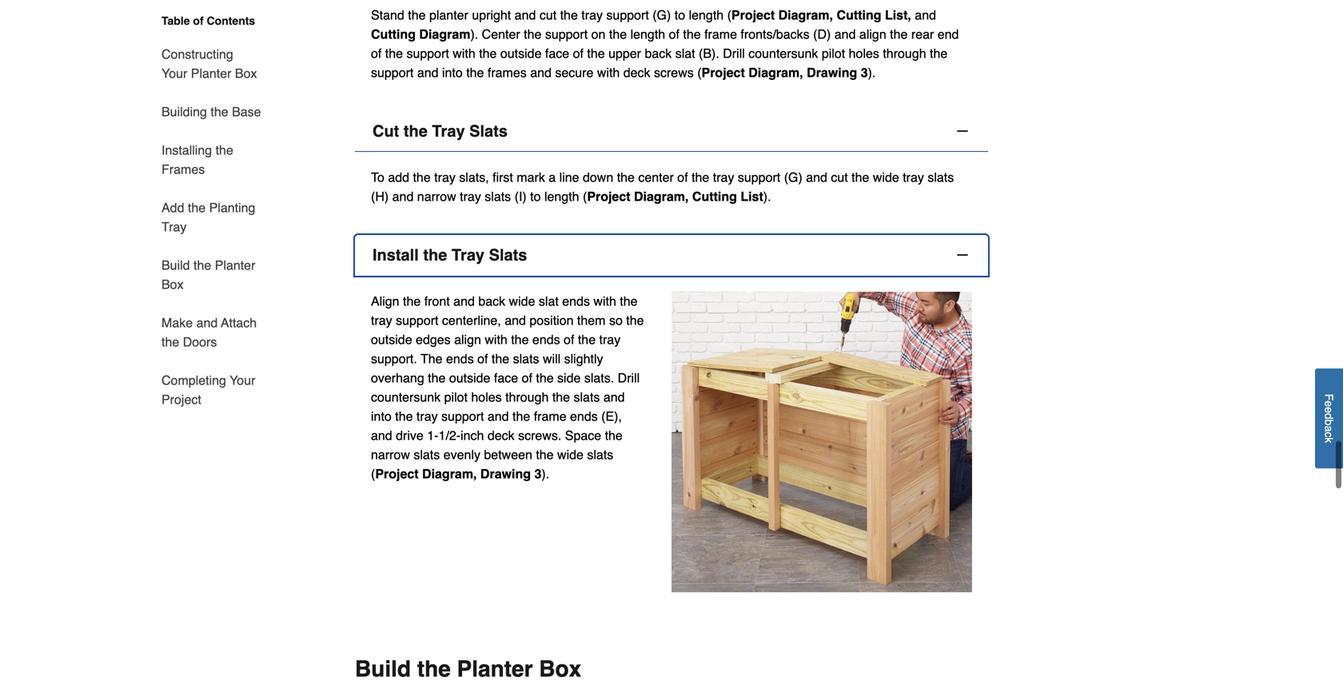 Task type: locate. For each thing, give the bounding box(es) containing it.
ends
[[562, 291, 590, 306], [532, 329, 560, 344], [446, 348, 474, 363], [570, 406, 598, 421]]

with down diagram
[[453, 43, 475, 58]]

center
[[638, 167, 674, 182]]

countersunk inside ). center the support on the length of the frame fronts/backs (d) and align the rear end of the support with the outside face of the upper back slat (b). drill countersunk pilot holes through the support and into the frames and secure with deck screws (
[[748, 43, 818, 58]]

pilot down (d)
[[822, 43, 845, 58]]

outside
[[500, 43, 542, 58], [371, 329, 412, 344], [449, 368, 490, 382]]

0 vertical spatial into
[[442, 62, 463, 77]]

through up screws.
[[505, 387, 549, 401]]

1 vertical spatial into
[[371, 406, 392, 421]]

centerline,
[[442, 310, 501, 325]]

0 horizontal spatial to
[[530, 186, 541, 201]]

the
[[408, 5, 426, 19], [560, 5, 578, 19], [524, 24, 542, 39], [609, 24, 627, 39], [683, 24, 701, 39], [890, 24, 908, 39], [385, 43, 403, 58], [479, 43, 497, 58], [587, 43, 605, 58], [930, 43, 948, 58], [466, 62, 484, 77], [211, 104, 228, 119], [404, 119, 428, 137], [216, 143, 233, 157], [413, 167, 431, 182], [617, 167, 635, 182], [692, 167, 709, 182], [852, 167, 869, 182], [188, 200, 206, 215], [423, 243, 447, 261], [193, 258, 211, 273], [403, 291, 421, 306], [620, 291, 638, 306], [626, 310, 644, 325], [511, 329, 529, 344], [578, 329, 596, 344], [161, 335, 179, 349], [492, 348, 509, 363], [428, 368, 446, 382], [536, 368, 554, 382], [552, 387, 570, 401], [395, 406, 413, 421], [512, 406, 530, 421], [605, 425, 623, 440], [536, 444, 554, 459]]

diagram, down fronts/backs
[[748, 62, 803, 77]]

diagram, up (d)
[[778, 5, 833, 19]]

frame inside ). center the support on the length of the frame fronts/backs (d) and align the rear end of the support with the outside face of the upper back slat (b). drill countersunk pilot holes through the support and into the frames and secure with deck screws (
[[704, 24, 737, 39]]

through
[[883, 43, 926, 58], [505, 387, 549, 401]]

box inside build the planter box
[[161, 277, 184, 292]]

0 vertical spatial project diagram, drawing 3 ).
[[702, 62, 876, 77]]

the inside the add the planting tray
[[188, 200, 206, 215]]

0 vertical spatial align
[[859, 24, 886, 39]]

add
[[388, 167, 409, 182]]

doors
[[183, 335, 217, 349]]

project up fronts/backs
[[731, 5, 775, 19]]

diagram
[[419, 24, 470, 39]]

project down (b).
[[702, 62, 745, 77]]

1 horizontal spatial project diagram, drawing 3 ).
[[702, 62, 876, 77]]

length up (b).
[[689, 5, 724, 19]]

0 vertical spatial pilot
[[822, 43, 845, 58]]

minus image
[[955, 244, 971, 260]]

end
[[938, 24, 959, 39]]

countersunk down 'overhang' at the left bottom of the page
[[371, 387, 441, 401]]

the inside make and attach the doors
[[161, 335, 179, 349]]

box down build at the top left of the page
[[161, 277, 184, 292]]

(g)
[[653, 5, 671, 19], [784, 167, 802, 182]]

position
[[530, 310, 574, 325]]

pilot
[[822, 43, 845, 58], [444, 387, 468, 401]]

1 horizontal spatial slat
[[675, 43, 695, 58]]

install the tray slats
[[373, 243, 527, 261]]

0 horizontal spatial countersunk
[[371, 387, 441, 401]]

1 horizontal spatial into
[[442, 62, 463, 77]]

f
[[1323, 394, 1335, 401]]

1 vertical spatial wide
[[509, 291, 535, 306]]

drill
[[723, 43, 745, 58], [618, 368, 640, 382]]

project down drive
[[375, 463, 419, 478]]

them
[[577, 310, 606, 325]]

between
[[484, 444, 532, 459]]

support down diagram
[[407, 43, 449, 58]]

project inside completing your project
[[161, 392, 201, 407]]

to up ). center the support on the length of the frame fronts/backs (d) and align the rear end of the support with the outside face of the upper back slat (b). drill countersunk pilot holes through the support and into the frames and secure with deck screws (
[[675, 5, 685, 19]]

constructing your planter box
[[161, 47, 257, 81]]

with
[[453, 43, 475, 58], [597, 62, 620, 77], [594, 291, 616, 306], [485, 329, 507, 344]]

1 horizontal spatial length
[[630, 24, 665, 39]]

(b).
[[699, 43, 719, 58]]

( inside align the front and back wide slat ends with the tray support centerline, and position them so the outside edges align with the ends of the tray support. the ends of the slats will slightly overhang the outside face of the side slats. drill countersunk pilot holes through the slats and into the tray support and the frame ends (e), and drive 1-1/2-inch deck screws. space the narrow slats evenly between the wide slats (
[[371, 463, 375, 478]]

slats down (i)
[[489, 243, 527, 261]]

of left side
[[522, 368, 532, 382]]

0 vertical spatial a
[[549, 167, 556, 182]]

diagram, inside stand the planter upright and cut the tray support (g) to length ( project diagram, cutting list, and cutting diagram
[[778, 5, 833, 19]]

support up upper
[[606, 5, 649, 19]]

outside down edges
[[449, 368, 490, 382]]

1 vertical spatial to
[[530, 186, 541, 201]]

diagram, down center
[[634, 186, 689, 201]]

installing
[[161, 143, 212, 157]]

ends up them
[[562, 291, 590, 306]]

0 horizontal spatial pilot
[[444, 387, 468, 401]]

deck down upper
[[623, 62, 650, 77]]

1 horizontal spatial through
[[883, 43, 926, 58]]

).
[[470, 24, 478, 39], [868, 62, 876, 77], [763, 186, 771, 201], [542, 463, 549, 478]]

box inside the constructing your planter box
[[235, 66, 257, 81]]

cut
[[539, 5, 557, 19], [831, 167, 848, 182]]

building the base link
[[161, 93, 261, 131]]

to
[[371, 167, 384, 182]]

1 vertical spatial cutting
[[371, 24, 416, 39]]

0 vertical spatial deck
[[623, 62, 650, 77]]

line
[[559, 167, 579, 182]]

2 vertical spatial tray
[[452, 243, 485, 261]]

your inside completing your project
[[230, 373, 255, 388]]

project diagram, drawing 3 ).
[[702, 62, 876, 77], [375, 463, 549, 478]]

of
[[193, 14, 204, 27], [669, 24, 679, 39], [371, 43, 382, 58], [573, 43, 584, 58], [677, 167, 688, 182], [564, 329, 574, 344], [477, 348, 488, 363], [522, 368, 532, 382]]

planter
[[191, 66, 231, 81], [215, 258, 255, 273]]

0 vertical spatial slat
[[675, 43, 695, 58]]

first
[[493, 167, 513, 182]]

length
[[689, 5, 724, 19], [630, 24, 665, 39], [544, 186, 579, 201]]

so
[[609, 310, 623, 325]]

ends right the on the bottom
[[446, 348, 474, 363]]

back up centerline,
[[478, 291, 505, 306]]

0 vertical spatial (g)
[[653, 5, 671, 19]]

1 horizontal spatial deck
[[623, 62, 650, 77]]

0 vertical spatial drawing
[[807, 62, 857, 77]]

cutting left list,
[[837, 5, 881, 19]]

align down list,
[[859, 24, 886, 39]]

slat up position
[[539, 291, 559, 306]]

1 vertical spatial 3
[[534, 463, 542, 478]]

0 horizontal spatial your
[[161, 66, 187, 81]]

0 vertical spatial through
[[883, 43, 926, 58]]

0 vertical spatial planter
[[191, 66, 231, 81]]

your for completing your project
[[230, 373, 255, 388]]

0 vertical spatial cut
[[539, 5, 557, 19]]

ends down position
[[532, 329, 560, 344]]

drawing down between
[[480, 463, 531, 478]]

tray down add
[[161, 219, 187, 234]]

1 vertical spatial a
[[1323, 426, 1335, 432]]

drill right (b).
[[723, 43, 745, 58]]

tray up centerline,
[[452, 243, 485, 261]]

(
[[727, 5, 731, 19], [697, 62, 702, 77], [583, 186, 587, 201], [371, 463, 375, 478]]

pilot up 1/2-
[[444, 387, 468, 401]]

0 horizontal spatial cut
[[539, 5, 557, 19]]

0 horizontal spatial deck
[[488, 425, 515, 440]]

1/2-
[[438, 425, 461, 440]]

drill inside ). center the support on the length of the frame fronts/backs (d) and align the rear end of the support with the outside face of the upper back slat (b). drill countersunk pilot holes through the support and into the frames and secure with deck screws (
[[723, 43, 745, 58]]

1 vertical spatial align
[[454, 329, 481, 344]]

of down stand
[[371, 43, 382, 58]]

outside up frames
[[500, 43, 542, 58]]

1 vertical spatial through
[[505, 387, 549, 401]]

support
[[606, 5, 649, 19], [545, 24, 588, 39], [407, 43, 449, 58], [371, 62, 414, 77], [738, 167, 780, 182], [396, 310, 438, 325], [441, 406, 484, 421]]

constructing
[[161, 47, 233, 62]]

slat
[[675, 43, 695, 58], [539, 291, 559, 306]]

align
[[859, 24, 886, 39], [454, 329, 481, 344]]

into
[[442, 62, 463, 77], [371, 406, 392, 421]]

2 vertical spatial wide
[[557, 444, 584, 459]]

narrow down drive
[[371, 444, 410, 459]]

project down down
[[587, 186, 630, 201]]

align inside ). center the support on the length of the frame fronts/backs (d) and align the rear end of the support with the outside face of the upper back slat (b). drill countersunk pilot holes through the support and into the frames and secure with deck screws (
[[859, 24, 886, 39]]

your for constructing your planter box
[[161, 66, 187, 81]]

drill right "slats."
[[618, 368, 640, 382]]

a left line
[[549, 167, 556, 182]]

cut inside to add the tray slats, first mark a line down the center of the tray support (g) and cut the wide tray slats (h) and narrow tray slats (i) to length (
[[831, 167, 848, 182]]

0 vertical spatial to
[[675, 5, 685, 19]]

0 horizontal spatial drill
[[618, 368, 640, 382]]

1 horizontal spatial face
[[545, 43, 569, 58]]

of up project diagram, cutting list ).
[[677, 167, 688, 182]]

cut
[[373, 119, 399, 137]]

1 vertical spatial box
[[161, 277, 184, 292]]

planter inside the constructing your planter box
[[191, 66, 231, 81]]

0 horizontal spatial back
[[478, 291, 505, 306]]

0 horizontal spatial (g)
[[653, 5, 671, 19]]

table
[[161, 14, 190, 27]]

1 horizontal spatial back
[[645, 43, 672, 58]]

into down 'overhang' at the left bottom of the page
[[371, 406, 392, 421]]

0 horizontal spatial box
[[161, 277, 184, 292]]

1 vertical spatial countersunk
[[371, 387, 441, 401]]

narrow
[[417, 186, 456, 201], [371, 444, 410, 459]]

cut inside stand the planter upright and cut the tray support (g) to length ( project diagram, cutting list, and cutting diagram
[[539, 5, 557, 19]]

1 horizontal spatial a
[[1323, 426, 1335, 432]]

countersunk inside align the front and back wide slat ends with the tray support centerline, and position them so the outside edges align with the ends of the tray support. the ends of the slats will slightly overhang the outside face of the side slats. drill countersunk pilot holes through the slats and into the tray support and the frame ends (e), and drive 1-1/2-inch deck screws. space the narrow slats evenly between the wide slats (
[[371, 387, 441, 401]]

1 horizontal spatial align
[[859, 24, 886, 39]]

planter inside build the planter box
[[215, 258, 255, 273]]

secure
[[555, 62, 594, 77]]

2 horizontal spatial wide
[[873, 167, 899, 182]]

add the planting tray link
[[161, 189, 262, 246]]

cutting down stand
[[371, 24, 416, 39]]

2 vertical spatial length
[[544, 186, 579, 201]]

1 vertical spatial slat
[[539, 291, 559, 306]]

1 horizontal spatial drill
[[723, 43, 745, 58]]

0 vertical spatial slats
[[469, 119, 508, 137]]

tray inside the add the planting tray
[[161, 219, 187, 234]]

project diagram, drawing 3 ). down fronts/backs
[[702, 62, 876, 77]]

e up d
[[1323, 401, 1335, 407]]

fronts/backs
[[741, 24, 810, 39]]

0 horizontal spatial project diagram, drawing 3 ).
[[375, 463, 549, 478]]

to right (i)
[[530, 186, 541, 201]]

c
[[1323, 432, 1335, 438]]

slats for install the tray slats
[[489, 243, 527, 261]]

2 horizontal spatial length
[[689, 5, 724, 19]]

(d)
[[813, 24, 831, 39]]

length inside stand the planter upright and cut the tray support (g) to length ( project diagram, cutting list, and cutting diagram
[[689, 5, 724, 19]]

through down "rear"
[[883, 43, 926, 58]]

make
[[161, 315, 193, 330]]

a
[[549, 167, 556, 182], [1323, 426, 1335, 432]]

a up the k
[[1323, 426, 1335, 432]]

support inside stand the planter upright and cut the tray support (g) to length ( project diagram, cutting list, and cutting diagram
[[606, 5, 649, 19]]

0 horizontal spatial 3
[[534, 463, 542, 478]]

(g) inside to add the tray slats, first mark a line down the center of the tray support (g) and cut the wide tray slats (h) and narrow tray slats (i) to length (
[[784, 167, 802, 182]]

to inside to add the tray slats, first mark a line down the center of the tray support (g) and cut the wide tray slats (h) and narrow tray slats (i) to length (
[[530, 186, 541, 201]]

2 e from the top
[[1323, 407, 1335, 413]]

slats for cut the tray slats
[[469, 119, 508, 137]]

ends up space
[[570, 406, 598, 421]]

slat inside ). center the support on the length of the frame fronts/backs (d) and align the rear end of the support with the outside face of the upper back slat (b). drill countersunk pilot holes through the support and into the frames and secure with deck screws (
[[675, 43, 695, 58]]

0 vertical spatial tray
[[432, 119, 465, 137]]

with down centerline,
[[485, 329, 507, 344]]

drawing down (d)
[[807, 62, 857, 77]]

face inside align the front and back wide slat ends with the tray support centerline, and position them so the outside edges align with the ends of the tray support. the ends of the slats will slightly overhang the outside face of the side slats. drill countersunk pilot holes through the slats and into the tray support and the frame ends (e), and drive 1-1/2-inch deck screws. space the narrow slats evenly between the wide slats (
[[494, 368, 518, 382]]

completing your project
[[161, 373, 255, 407]]

( inside to add the tray slats, first mark a line down the center of the tray support (g) and cut the wide tray slats (h) and narrow tray slats (i) to length (
[[583, 186, 587, 201]]

0 horizontal spatial a
[[549, 167, 556, 182]]

0 horizontal spatial slat
[[539, 291, 559, 306]]

add
[[161, 200, 184, 215]]

1 vertical spatial slats
[[489, 243, 527, 261]]

2 vertical spatial cutting
[[692, 186, 737, 201]]

your right completing
[[230, 373, 255, 388]]

tray up slats,
[[432, 119, 465, 137]]

0 horizontal spatial narrow
[[371, 444, 410, 459]]

overhang
[[371, 368, 424, 382]]

planter down constructing
[[191, 66, 231, 81]]

0 vertical spatial face
[[545, 43, 569, 58]]

project diagram, drawing 3 ). down evenly
[[375, 463, 549, 478]]

align down centerline,
[[454, 329, 481, 344]]

0 horizontal spatial through
[[505, 387, 549, 401]]

frame
[[704, 24, 737, 39], [534, 406, 566, 421]]

1 horizontal spatial holes
[[849, 43, 879, 58]]

0 vertical spatial back
[[645, 43, 672, 58]]

1 vertical spatial drawing
[[480, 463, 531, 478]]

planter for the
[[215, 258, 255, 273]]

planter for your
[[191, 66, 231, 81]]

0 horizontal spatial holes
[[471, 387, 502, 401]]

(g) inside stand the planter upright and cut the tray support (g) to length ( project diagram, cutting list, and cutting diagram
[[653, 5, 671, 19]]

1 vertical spatial (g)
[[784, 167, 802, 182]]

face left side
[[494, 368, 518, 382]]

deck up between
[[488, 425, 515, 440]]

cutting
[[837, 5, 881, 19], [371, 24, 416, 39], [692, 186, 737, 201]]

0 vertical spatial length
[[689, 5, 724, 19]]

outside inside ). center the support on the length of the frame fronts/backs (d) and align the rear end of the support with the outside face of the upper back slat (b). drill countersunk pilot holes through the support and into the frames and secure with deck screws (
[[500, 43, 542, 58]]

slat inside align the front and back wide slat ends with the tray support centerline, and position them so the outside edges align with the ends of the tray support. the ends of the slats will slightly overhang the outside face of the side slats. drill countersunk pilot holes through the slats and into the tray support and the frame ends (e), and drive 1-1/2-inch deck screws. space the narrow slats evenly between the wide slats (
[[539, 291, 559, 306]]

support inside to add the tray slats, first mark a line down the center of the tray support (g) and cut the wide tray slats (h) and narrow tray slats (i) to length (
[[738, 167, 780, 182]]

length down line
[[544, 186, 579, 201]]

1 vertical spatial frame
[[534, 406, 566, 421]]

narrow right (h)
[[417, 186, 456, 201]]

0 vertical spatial holes
[[849, 43, 879, 58]]

box for build the planter box
[[161, 277, 184, 292]]

0 vertical spatial outside
[[500, 43, 542, 58]]

on
[[591, 24, 606, 39]]

countersunk down fronts/backs
[[748, 43, 818, 58]]

outside up support.
[[371, 329, 412, 344]]

your down constructing
[[161, 66, 187, 81]]

support up edges
[[396, 310, 438, 325]]

1 horizontal spatial narrow
[[417, 186, 456, 201]]

0 horizontal spatial into
[[371, 406, 392, 421]]

narrow inside to add the tray slats, first mark a line down the center of the tray support (g) and cut the wide tray slats (h) and narrow tray slats (i) to length (
[[417, 186, 456, 201]]

slats
[[469, 119, 508, 137], [489, 243, 527, 261]]

e up b
[[1323, 407, 1335, 413]]

face
[[545, 43, 569, 58], [494, 368, 518, 382]]

and inside make and attach the doors
[[196, 315, 218, 330]]

length up upper
[[630, 24, 665, 39]]

1 horizontal spatial cut
[[831, 167, 848, 182]]

1 vertical spatial holes
[[471, 387, 502, 401]]

project down completing
[[161, 392, 201, 407]]

2 horizontal spatial outside
[[500, 43, 542, 58]]

0 vertical spatial narrow
[[417, 186, 456, 201]]

1 vertical spatial narrow
[[371, 444, 410, 459]]

box
[[235, 66, 257, 81], [161, 277, 184, 292]]

1 horizontal spatial box
[[235, 66, 257, 81]]

1 horizontal spatial to
[[675, 5, 685, 19]]

1 horizontal spatial your
[[230, 373, 255, 388]]

slats up first
[[469, 119, 508, 137]]

0 vertical spatial your
[[161, 66, 187, 81]]

into down diagram
[[442, 62, 463, 77]]

support up the list
[[738, 167, 780, 182]]

0 vertical spatial frame
[[704, 24, 737, 39]]

0 vertical spatial box
[[235, 66, 257, 81]]

1 horizontal spatial countersunk
[[748, 43, 818, 58]]

frame up screws.
[[534, 406, 566, 421]]

frame up (b).
[[704, 24, 737, 39]]

table of contents
[[161, 14, 255, 27]]

through inside ). center the support on the length of the frame fronts/backs (d) and align the rear end of the support with the outside face of the upper back slat (b). drill countersunk pilot holes through the support and into the frames and secure with deck screws (
[[883, 43, 926, 58]]

face inside ). center the support on the length of the frame fronts/backs (d) and align the rear end of the support with the outside face of the upper back slat (b). drill countersunk pilot holes through the support and into the frames and secure with deck screws (
[[545, 43, 569, 58]]

1 vertical spatial your
[[230, 373, 255, 388]]

slat up 'screws'
[[675, 43, 695, 58]]

0 vertical spatial countersunk
[[748, 43, 818, 58]]

your inside the constructing your planter box
[[161, 66, 187, 81]]

the inside installing the frames
[[216, 143, 233, 157]]

( inside ). center the support on the length of the frame fronts/backs (d) and align the rear end of the support with the outside face of the upper back slat (b). drill countersunk pilot holes through the support and into the frames and secure with deck screws (
[[697, 62, 702, 77]]

0 vertical spatial drill
[[723, 43, 745, 58]]

planter down the "add the planting tray" 'link'
[[215, 258, 255, 273]]

1 vertical spatial length
[[630, 24, 665, 39]]

deck
[[623, 62, 650, 77], [488, 425, 515, 440]]

through inside align the front and back wide slat ends with the tray support centerline, and position them so the outside edges align with the ends of the tray support. the ends of the slats will slightly overhang the outside face of the side slats. drill countersunk pilot holes through the slats and into the tray support and the frame ends (e), and drive 1-1/2-inch deck screws. space the narrow slats evenly between the wide slats (
[[505, 387, 549, 401]]

0 horizontal spatial frame
[[534, 406, 566, 421]]

project
[[731, 5, 775, 19], [702, 62, 745, 77], [587, 186, 630, 201], [161, 392, 201, 407], [375, 463, 419, 478]]

face up secure
[[545, 43, 569, 58]]

1 vertical spatial drill
[[618, 368, 640, 382]]

1 vertical spatial back
[[478, 291, 505, 306]]

back up 'screws'
[[645, 43, 672, 58]]

box up base
[[235, 66, 257, 81]]

cutting left the list
[[692, 186, 737, 201]]

e
[[1323, 401, 1335, 407], [1323, 407, 1335, 413]]

0 horizontal spatial face
[[494, 368, 518, 382]]

holes inside ). center the support on the length of the frame fronts/backs (d) and align the rear end of the support with the outside face of the upper back slat (b). drill countersunk pilot holes through the support and into the frames and secure with deck screws (
[[849, 43, 879, 58]]

0 vertical spatial cutting
[[837, 5, 881, 19]]



Task type: describe. For each thing, give the bounding box(es) containing it.
to inside stand the planter upright and cut the tray support (g) to length ( project diagram, cutting list, and cutting diagram
[[675, 5, 685, 19]]

the inside build the planter box
[[193, 258, 211, 273]]

d
[[1323, 413, 1335, 420]]

inch
[[461, 425, 484, 440]]

installing the frames
[[161, 143, 233, 177]]

0 horizontal spatial cutting
[[371, 24, 416, 39]]

support.
[[371, 348, 417, 363]]

0 horizontal spatial drawing
[[480, 463, 531, 478]]

slats.
[[584, 368, 614, 382]]

into inside ). center the support on the length of the frame fronts/backs (d) and align the rear end of the support with the outside face of the upper back slat (b). drill countersunk pilot holes through the support and into the frames and secure with deck screws (
[[442, 62, 463, 77]]

screws.
[[518, 425, 561, 440]]

of inside to add the tray slats, first mark a line down the center of the tray support (g) and cut the wide tray slats (h) and narrow tray slats (i) to length (
[[677, 167, 688, 182]]

table of contents element
[[142, 13, 262, 409]]

of down centerline,
[[477, 348, 488, 363]]

support down stand
[[371, 62, 414, 77]]

evenly
[[443, 444, 480, 459]]

edges
[[416, 329, 451, 344]]

front
[[424, 291, 450, 306]]

pilot inside ). center the support on the length of the frame fronts/backs (d) and align the rear end of the support with the outside face of the upper back slat (b). drill countersunk pilot holes through the support and into the frames and secure with deck screws (
[[822, 43, 845, 58]]

to add the tray slats, first mark a line down the center of the tray support (g) and cut the wide tray slats (h) and narrow tray slats (i) to length (
[[371, 167, 954, 201]]

building
[[161, 104, 207, 119]]

completing
[[161, 373, 226, 388]]

1 e from the top
[[1323, 401, 1335, 407]]

a inside f e e d b a c k button
[[1323, 426, 1335, 432]]

of up secure
[[573, 43, 584, 58]]

side
[[557, 368, 581, 382]]

attach
[[221, 315, 257, 330]]

back inside ). center the support on the length of the frame fronts/backs (d) and align the rear end of the support with the outside face of the upper back slat (b). drill countersunk pilot holes through the support and into the frames and secure with deck screws (
[[645, 43, 672, 58]]

make and attach the doors
[[161, 315, 257, 349]]

align
[[371, 291, 399, 306]]

of up slightly
[[564, 329, 574, 344]]

2 horizontal spatial cutting
[[837, 5, 881, 19]]

tray for install
[[452, 243, 485, 261]]

( inside stand the planter upright and cut the tray support (g) to length ( project diagram, cutting list, and cutting diagram
[[727, 5, 731, 19]]

tray inside stand the planter upright and cut the tray support (g) to length ( project diagram, cutting list, and cutting diagram
[[581, 5, 603, 19]]

align inside align the front and back wide slat ends with the tray support centerline, and position them so the outside edges align with the ends of the tray support. the ends of the slats will slightly overhang the outside face of the side slats. drill countersunk pilot holes through the slats and into the tray support and the frame ends (e), and drive 1-1/2-inch deck screws. space the narrow slats evenly between the wide slats (
[[454, 329, 481, 344]]

make and attach the doors link
[[161, 304, 262, 361]]

(h)
[[371, 186, 389, 201]]

support left on
[[545, 24, 588, 39]]

rear
[[911, 24, 934, 39]]

drive
[[396, 425, 424, 440]]

planting
[[209, 200, 255, 215]]

frames
[[488, 62, 527, 77]]

planter
[[429, 5, 468, 19]]

will
[[543, 348, 561, 363]]

length inside ). center the support on the length of the frame fronts/backs (d) and align the rear end of the support with the outside face of the upper back slat (b). drill countersunk pilot holes through the support and into the frames and secure with deck screws (
[[630, 24, 665, 39]]

list
[[741, 186, 763, 201]]

tray for cut
[[432, 119, 465, 137]]

back inside align the front and back wide slat ends with the tray support centerline, and position them so the outside edges align with the ends of the tray support. the ends of the slats will slightly overhang the outside face of the side slats. drill countersunk pilot holes through the slats and into the tray support and the frame ends (e), and drive 1-1/2-inch deck screws. space the narrow slats evenly between the wide slats (
[[478, 291, 505, 306]]

0 vertical spatial 3
[[861, 62, 868, 77]]

the
[[421, 348, 443, 363]]

deck inside align the front and back wide slat ends with the tray support centerline, and position them so the outside edges align with the ends of the tray support. the ends of the slats will slightly overhang the outside face of the side slats. drill countersunk pilot holes through the slats and into the tray support and the frame ends (e), and drive 1-1/2-inch deck screws. space the narrow slats evenly between the wide slats (
[[488, 425, 515, 440]]

install the tray slats button
[[355, 232, 988, 273]]

frames
[[161, 162, 205, 177]]

pilot inside align the front and back wide slat ends with the tray support centerline, and position them so the outside edges align with the ends of the tray support. the ends of the slats will slightly overhang the outside face of the side slats. drill countersunk pilot holes through the slats and into the tray support and the frame ends (e), and drive 1-1/2-inch deck screws. space the narrow slats evenly between the wide slats (
[[444, 387, 468, 401]]

1 horizontal spatial outside
[[449, 368, 490, 382]]

stand the planter upright and cut the tray support (g) to length ( project diagram, cutting list, and cutting diagram
[[371, 5, 936, 39]]

length inside to add the tray slats, first mark a line down the center of the tray support (g) and cut the wide tray slats (h) and narrow tray slats (i) to length (
[[544, 186, 579, 201]]

build the planter box link
[[161, 246, 262, 304]]

base
[[232, 104, 261, 119]]

stand
[[371, 5, 404, 19]]

a inside to add the tray slats, first mark a line down the center of the tray support (g) and cut the wide tray slats (h) and narrow tray slats (i) to length (
[[549, 167, 556, 182]]

list,
[[885, 5, 911, 19]]

1 vertical spatial project diagram, drawing 3 ).
[[375, 463, 549, 478]]

building the base
[[161, 104, 261, 119]]

constructing your planter box link
[[161, 35, 262, 93]]

build the planter box
[[161, 258, 255, 292]]

1 horizontal spatial drawing
[[807, 62, 857, 77]]

(i)
[[515, 186, 527, 201]]

0 horizontal spatial outside
[[371, 329, 412, 344]]

screws
[[654, 62, 694, 77]]

mark
[[517, 167, 545, 182]]

contents
[[207, 14, 255, 27]]

narrow inside align the front and back wide slat ends with the tray support centerline, and position them so the outside edges align with the ends of the tray support. the ends of the slats will slightly overhang the outside face of the side slats. drill countersunk pilot holes through the slats and into the tray support and the frame ends (e), and drive 1-1/2-inch deck screws. space the narrow slats evenly between the wide slats (
[[371, 444, 410, 459]]

box for constructing your planter box
[[235, 66, 257, 81]]

down
[[583, 167, 613, 182]]

f e e d b a c k button
[[1315, 369, 1343, 469]]

1-
[[427, 425, 438, 440]]

space
[[565, 425, 601, 440]]

(e),
[[601, 406, 622, 421]]

drill inside align the front and back wide slat ends with the tray support centerline, and position them so the outside edges align with the ends of the tray support. the ends of the slats will slightly overhang the outside face of the side slats. drill countersunk pilot holes through the slats and into the tray support and the frame ends (e), and drive 1-1/2-inch deck screws. space the narrow slats evenly between the wide slats (
[[618, 368, 640, 382]]

holes inside align the front and back wide slat ends with the tray support centerline, and position them so the outside edges align with the ends of the tray support. the ends of the slats will slightly overhang the outside face of the side slats. drill countersunk pilot holes through the slats and into the tray support and the frame ends (e), and drive 1-1/2-inch deck screws. space the narrow slats evenly between the wide slats (
[[471, 387, 502, 401]]

frame inside align the front and back wide slat ends with the tray support centerline, and position them so the outside edges align with the ends of the tray support. the ends of the slats will slightly overhang the outside face of the side slats. drill countersunk pilot holes through the slats and into the tray support and the frame ends (e), and drive 1-1/2-inch deck screws. space the narrow slats evenly between the wide slats (
[[534, 406, 566, 421]]

support up the 'inch'
[[441, 406, 484, 421]]

add the planting tray
[[161, 200, 255, 234]]

slightly
[[564, 348, 603, 363]]

cut the tray slats
[[373, 119, 508, 137]]

align the front and back wide slat ends with the tray support centerline, and position them so the outside edges align with the ends of the tray support. the ends of the slats will slightly overhang the outside face of the side slats. drill countersunk pilot holes through the slats and into the tray support and the frame ends (e), and drive 1-1/2-inch deck screws. space the narrow slats evenly between the wide slats (
[[371, 291, 644, 478]]

with down upper
[[597, 62, 620, 77]]

with up so
[[594, 291, 616, 306]]

b
[[1323, 420, 1335, 426]]

upright
[[472, 5, 511, 19]]

minus image
[[955, 120, 971, 136]]

into inside align the front and back wide slat ends with the tray support centerline, and position them so the outside edges align with the ends of the tray support. the ends of the slats will slightly overhang the outside face of the side slats. drill countersunk pilot holes through the slats and into the tray support and the frame ends (e), and drive 1-1/2-inch deck screws. space the narrow slats evenly between the wide slats (
[[371, 406, 392, 421]]

f e e d b a c k
[[1323, 394, 1335, 443]]

install
[[373, 243, 419, 261]]

diagram, down evenly
[[422, 463, 477, 478]]

cut the tray slats button
[[355, 108, 988, 149]]

installing the frames link
[[161, 131, 262, 189]]

project diagram, cutting list ).
[[587, 186, 771, 201]]

center
[[482, 24, 520, 39]]

1 horizontal spatial wide
[[557, 444, 584, 459]]

build
[[161, 258, 190, 273]]

of right table
[[193, 14, 204, 27]]

wide inside to add the tray slats, first mark a line down the center of the tray support (g) and cut the wide tray slats (h) and narrow tray slats (i) to length (
[[873, 167, 899, 182]]

slats,
[[459, 167, 489, 182]]

of up 'screws'
[[669, 24, 679, 39]]

). center the support on the length of the frame fronts/backs (d) and align the rear end of the support with the outside face of the upper back slat (b). drill countersunk pilot holes through the support and into the frames and secure with deck screws (
[[371, 24, 959, 77]]

k
[[1323, 438, 1335, 443]]

). inside ). center the support on the length of the frame fronts/backs (d) and align the rear end of the support with the outside face of the upper back slat (b). drill countersunk pilot holes through the support and into the frames and secure with deck screws (
[[470, 24, 478, 39]]

project inside stand the planter upright and cut the tray support (g) to length ( project diagram, cutting list, and cutting diagram
[[731, 5, 775, 19]]

deck inside ). center the support on the length of the frame fronts/backs (d) and align the rear end of the support with the outside face of the upper back slat (b). drill countersunk pilot holes through the support and into the frames and secure with deck screws (
[[623, 62, 650, 77]]

install the planter slats. image
[[672, 289, 972, 589]]

upper
[[608, 43, 641, 58]]

completing your project link
[[161, 361, 262, 409]]



Task type: vqa. For each thing, say whether or not it's contained in the screenshot.
bottommost Planter
yes



